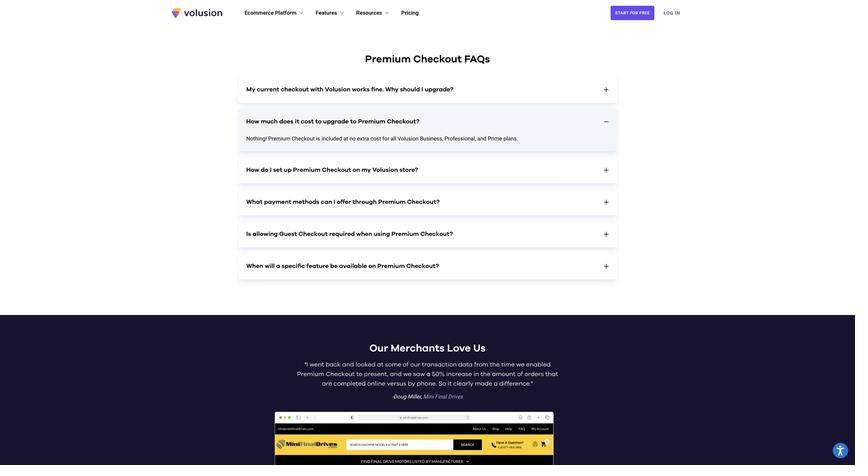 Task type: describe. For each thing, give the bounding box(es) containing it.
upgrade?
[[425, 87, 453, 93]]

what payment methods can i offer through premium checkout?
[[246, 199, 440, 205]]

open accessibe: accessibility options, statement and help image
[[837, 446, 844, 456]]

ecommerce platform
[[245, 10, 297, 16]]

current
[[257, 87, 279, 93]]

clearly
[[453, 381, 473, 387]]

i inside "button"
[[422, 87, 423, 93]]

amount
[[492, 372, 516, 378]]

with
[[310, 87, 323, 93]]

professional,
[[445, 135, 476, 142]]

store?
[[399, 167, 418, 173]]

looked
[[356, 362, 376, 368]]

free
[[640, 11, 650, 15]]

how much does it cost to upgrade to premium checkout? button
[[238, 109, 617, 135]]

ecommerce
[[245, 10, 274, 16]]

how much does it cost to upgrade to premium checkout?
[[246, 119, 419, 125]]

is allowing guest checkout required when using premium checkout?
[[246, 231, 453, 237]]

when will a specific feature be available on premium checkout? button
[[238, 254, 617, 279]]

checkout inside "button"
[[322, 167, 351, 173]]

much
[[261, 119, 278, 125]]

how for how do i set up premium checkout on my volusion store?
[[246, 167, 259, 173]]

to inside "i went back and looked at some of our transaction data from the time we enabled premium checkout to present, and we saw a 50% increase in the amount of orders that are completed online versus by phone. so it clearly made a difference."
[[356, 372, 362, 378]]

1 vertical spatial volusion
[[398, 135, 419, 142]]

plans.
[[504, 135, 518, 142]]

what payment methods can i offer through premium checkout? button
[[238, 189, 617, 215]]

my
[[246, 87, 255, 93]]

-doug miller, mini final drives
[[392, 394, 463, 400]]

1 horizontal spatial cost
[[370, 135, 381, 142]]

1 vertical spatial the
[[481, 372, 490, 378]]

at for looked
[[377, 362, 384, 368]]

available
[[339, 263, 367, 270]]

works
[[352, 87, 370, 93]]

is
[[246, 231, 251, 237]]

cost inside button
[[301, 119, 314, 125]]

prime
[[488, 135, 502, 142]]

resources
[[356, 10, 382, 16]]

will
[[265, 263, 275, 270]]

log in link
[[660, 5, 684, 20]]

required
[[329, 231, 355, 237]]

nothing!
[[246, 135, 267, 142]]

present,
[[364, 372, 388, 378]]

1 horizontal spatial of
[[517, 372, 523, 378]]

my current checkout with volusion works fine. why should i upgrade? button
[[238, 77, 617, 103]]

premium inside "button"
[[293, 167, 321, 173]]

premium inside button
[[377, 263, 405, 270]]

start for free
[[615, 11, 650, 15]]

final
[[435, 394, 447, 400]]

premium down does
[[268, 135, 290, 142]]

"i went back and looked at some of our transaction data from the time we enabled premium checkout to present, and we saw a 50% increase in the amount of orders that are completed online versus by phone. so it clearly made a difference."
[[297, 362, 558, 387]]

features button
[[316, 9, 345, 17]]

log
[[664, 10, 674, 16]]

premium up why
[[365, 54, 411, 64]]

how do i set up premium checkout on my volusion store?
[[246, 167, 418, 173]]

checkout left the is on the top left of the page
[[292, 135, 315, 142]]

all
[[391, 135, 396, 142]]

0 vertical spatial the
[[490, 362, 500, 368]]

premium inside "i went back and looked at some of our transaction data from the time we enabled premium checkout to present, and we saw a 50% increase in the amount of orders that are completed online versus by phone. so it clearly made a difference."
[[297, 372, 324, 378]]

data
[[458, 362, 473, 368]]

by
[[408, 381, 415, 387]]

extra
[[357, 135, 369, 142]]

0 vertical spatial of
[[403, 362, 409, 368]]

enabled
[[526, 362, 551, 368]]

when
[[356, 231, 372, 237]]

so
[[439, 381, 446, 387]]

i inside button
[[334, 199, 335, 205]]

fine.
[[371, 87, 384, 93]]

on for my
[[353, 167, 360, 173]]

upgrade
[[323, 119, 349, 125]]

through
[[353, 199, 377, 205]]

can
[[321, 199, 332, 205]]

it inside "i went back and looked at some of our transaction data from the time we enabled premium checkout to present, and we saw a 50% increase in the amount of orders that are completed online versus by phone. so it clearly made a difference."
[[448, 381, 452, 387]]

a inside "i went back and looked at some of our transaction data from the time we enabled premium checkout to present, and we saw a 50% increase in the amount of orders that are completed online versus by phone. so it clearly made a difference."
[[427, 372, 430, 378]]

saw
[[413, 372, 425, 378]]

increase
[[446, 372, 472, 378]]

when
[[246, 263, 263, 270]]

how for how much does it cost to upgrade to premium checkout?
[[246, 119, 259, 125]]

it inside button
[[295, 119, 299, 125]]

offer
[[337, 199, 351, 205]]

merchants
[[391, 344, 445, 354]]

our
[[410, 362, 420, 368]]

nothing! premium checkout is included at no extra cost for all volusion business, professional, and prime plans.
[[246, 135, 518, 142]]

start for free link
[[611, 6, 654, 20]]

log in
[[664, 10, 680, 16]]



Task type: locate. For each thing, give the bounding box(es) containing it.
at left no
[[343, 135, 348, 142]]

50%
[[432, 372, 445, 378]]

and up 'versus'
[[390, 372, 402, 378]]

i right the can
[[334, 199, 335, 205]]

it right does
[[295, 119, 299, 125]]

a inside button
[[276, 263, 280, 270]]

checkout up upgrade?
[[413, 54, 462, 64]]

0 horizontal spatial of
[[403, 362, 409, 368]]

pricing
[[401, 10, 419, 16]]

went
[[310, 362, 324, 368]]

does
[[279, 119, 293, 125]]

0 horizontal spatial cost
[[301, 119, 314, 125]]

on
[[353, 167, 360, 173], [369, 263, 376, 270]]

checkout right guest
[[299, 231, 328, 237]]

orders
[[525, 372, 544, 378]]

we right time
[[516, 362, 525, 368]]

we up by
[[403, 372, 412, 378]]

pricing link
[[401, 9, 419, 17]]

checkout? up all
[[387, 119, 419, 125]]

the up amount
[[490, 362, 500, 368]]

0 vertical spatial how
[[246, 119, 259, 125]]

why
[[385, 87, 399, 93]]

i inside "button"
[[270, 167, 272, 173]]

drives
[[448, 394, 463, 400]]

1 vertical spatial it
[[448, 381, 452, 387]]

our
[[369, 344, 388, 354]]

back
[[326, 362, 341, 368]]

checkout
[[413, 54, 462, 64], [292, 135, 315, 142], [322, 167, 351, 173], [299, 231, 328, 237], [326, 372, 355, 378]]

a difference."
[[494, 381, 533, 387]]

a right saw
[[427, 372, 430, 378]]

-
[[392, 394, 394, 400]]

how inside "how much does it cost to upgrade to premium checkout?" button
[[246, 119, 259, 125]]

how inside how do i set up premium checkout on my volusion store? "button"
[[246, 167, 259, 173]]

is
[[316, 135, 320, 142]]

us
[[473, 344, 486, 354]]

guest
[[279, 231, 297, 237]]

to up no
[[350, 119, 357, 125]]

that
[[545, 372, 558, 378]]

0 vertical spatial cost
[[301, 119, 314, 125]]

volusion inside "button"
[[325, 87, 350, 93]]

checkout inside "i went back and looked at some of our transaction data from the time we enabled premium checkout to present, and we saw a 50% increase in the amount of orders that are completed online versus by phone. so it clearly made a difference."
[[326, 372, 355, 378]]

mini final drives link
[[423, 394, 463, 400]]

0 horizontal spatial and
[[342, 362, 354, 368]]

1 vertical spatial cost
[[370, 135, 381, 142]]

0 vertical spatial a
[[276, 263, 280, 270]]

0 horizontal spatial we
[[403, 372, 412, 378]]

1 horizontal spatial it
[[448, 381, 452, 387]]

checkout? down what payment methods can i offer through premium checkout? button at the top of the page
[[420, 231, 453, 237]]

on inside button
[[369, 263, 376, 270]]

my
[[362, 167, 371, 173]]

premium checkout faqs
[[365, 54, 490, 64]]

i right do
[[270, 167, 272, 173]]

faqs
[[464, 54, 490, 64]]

2 horizontal spatial i
[[422, 87, 423, 93]]

1 horizontal spatial a
[[427, 372, 430, 378]]

checkout left my
[[322, 167, 351, 173]]

0 horizontal spatial it
[[295, 119, 299, 125]]

checkout down 'back'
[[326, 372, 355, 378]]

premium up "extra" at top
[[358, 119, 385, 125]]

using
[[374, 231, 390, 237]]

a right will
[[276, 263, 280, 270]]

resources button
[[356, 9, 390, 17]]

0 horizontal spatial at
[[343, 135, 348, 142]]

0 vertical spatial volusion
[[325, 87, 350, 93]]

1 how from the top
[[246, 119, 259, 125]]

for
[[382, 135, 389, 142]]

1 vertical spatial how
[[246, 167, 259, 173]]

2 how from the top
[[246, 167, 259, 173]]

"i
[[304, 362, 308, 368]]

how do i set up premium checkout on my volusion store? button
[[238, 157, 617, 183]]

1 vertical spatial at
[[377, 362, 384, 368]]

be
[[330, 263, 338, 270]]

0 vertical spatial we
[[516, 362, 525, 368]]

1 vertical spatial of
[[517, 372, 523, 378]]

how left the much
[[246, 119, 259, 125]]

2 horizontal spatial and
[[477, 135, 487, 142]]

it
[[295, 119, 299, 125], [448, 381, 452, 387]]

1 horizontal spatial we
[[516, 362, 525, 368]]

1 horizontal spatial at
[[377, 362, 384, 368]]

at inside "i went back and looked at some of our transaction data from the time we enabled premium checkout to present, and we saw a 50% increase in the amount of orders that are completed online versus by phone. so it clearly made a difference."
[[377, 362, 384, 368]]

to down looked
[[356, 372, 362, 378]]

and right 'back'
[[342, 362, 354, 368]]

love
[[447, 344, 471, 354]]

at for included
[[343, 135, 348, 142]]

allowing
[[253, 231, 278, 237]]

in
[[474, 372, 479, 378]]

of up a difference."
[[517, 372, 523, 378]]

are
[[322, 381, 332, 387]]

features
[[316, 10, 337, 16]]

premium right up
[[293, 167, 321, 173]]

i right "should"
[[422, 87, 423, 93]]

0 vertical spatial it
[[295, 119, 299, 125]]

volusion inside "button"
[[372, 167, 398, 173]]

completed
[[334, 381, 366, 387]]

phone.
[[417, 381, 437, 387]]

0 vertical spatial at
[[343, 135, 348, 142]]

checkout? inside button
[[406, 263, 439, 270]]

2 vertical spatial and
[[390, 372, 402, 378]]

0 vertical spatial on
[[353, 167, 360, 173]]

ecommerce platform button
[[245, 9, 305, 17]]

2 vertical spatial i
[[334, 199, 335, 205]]

1 vertical spatial and
[[342, 362, 354, 368]]

feature
[[307, 263, 329, 270]]

checkout? down is allowing guest checkout required when using premium checkout? button
[[406, 263, 439, 270]]

premium down using
[[377, 263, 405, 270]]

our merchants love us
[[369, 344, 486, 354]]

what
[[246, 199, 263, 205]]

it right so
[[448, 381, 452, 387]]

from
[[474, 362, 488, 368]]

on right available
[[369, 263, 376, 270]]

1 vertical spatial a
[[427, 372, 430, 378]]

up
[[284, 167, 292, 173]]

made
[[475, 381, 492, 387]]

cost right does
[[301, 119, 314, 125]]

on for premium
[[369, 263, 376, 270]]

business,
[[420, 135, 443, 142]]

on left my
[[353, 167, 360, 173]]

premium
[[365, 54, 411, 64], [358, 119, 385, 125], [268, 135, 290, 142], [293, 167, 321, 173], [378, 199, 406, 205], [392, 231, 419, 237], [377, 263, 405, 270], [297, 372, 324, 378]]

1 horizontal spatial on
[[369, 263, 376, 270]]

of
[[403, 362, 409, 368], [517, 372, 523, 378]]

at up 'present,'
[[377, 362, 384, 368]]

premium right using
[[392, 231, 419, 237]]

volusion right with
[[325, 87, 350, 93]]

to
[[315, 119, 322, 125], [350, 119, 357, 125], [356, 372, 362, 378]]

0 horizontal spatial i
[[270, 167, 272, 173]]

checkout
[[281, 87, 309, 93]]

mini
[[423, 394, 434, 400]]

in
[[675, 10, 680, 16]]

0 horizontal spatial a
[[276, 263, 280, 270]]

1 horizontal spatial and
[[390, 372, 402, 378]]

payment
[[264, 199, 291, 205]]

my current checkout with volusion works fine. why should i upgrade?
[[246, 87, 453, 93]]

0 vertical spatial i
[[422, 87, 423, 93]]

how left do
[[246, 167, 259, 173]]

to up the is on the top left of the page
[[315, 119, 322, 125]]

cost left for
[[370, 135, 381, 142]]

2 vertical spatial volusion
[[372, 167, 398, 173]]

premium down "i
[[297, 372, 324, 378]]

is allowing guest checkout required when using premium checkout? button
[[238, 221, 617, 247]]

0 horizontal spatial on
[[353, 167, 360, 173]]

how
[[246, 119, 259, 125], [246, 167, 259, 173]]

premium right through
[[378, 199, 406, 205]]

checkout inside button
[[299, 231, 328, 237]]

volusion right my
[[372, 167, 398, 173]]

online
[[367, 381, 385, 387]]

we
[[516, 362, 525, 368], [403, 372, 412, 378]]

transaction
[[422, 362, 457, 368]]

and left prime
[[477, 135, 487, 142]]

0 vertical spatial and
[[477, 135, 487, 142]]

specific
[[282, 263, 305, 270]]

the
[[490, 362, 500, 368], [481, 372, 490, 378]]

1 horizontal spatial i
[[334, 199, 335, 205]]

start
[[615, 11, 629, 15]]

set
[[273, 167, 282, 173]]

volusion right all
[[398, 135, 419, 142]]

checkout? up is allowing guest checkout required when using premium checkout? button
[[407, 199, 440, 205]]

miller,
[[408, 394, 422, 400]]

on inside "button"
[[353, 167, 360, 173]]

of left our
[[403, 362, 409, 368]]

the right in
[[481, 372, 490, 378]]

1 vertical spatial i
[[270, 167, 272, 173]]

1 vertical spatial we
[[403, 372, 412, 378]]

for
[[630, 11, 638, 15]]

1 vertical spatial on
[[369, 263, 376, 270]]

included
[[322, 135, 342, 142]]

no
[[350, 135, 356, 142]]

platform
[[275, 10, 297, 16]]



Task type: vqa. For each thing, say whether or not it's contained in the screenshot.
Software
no



